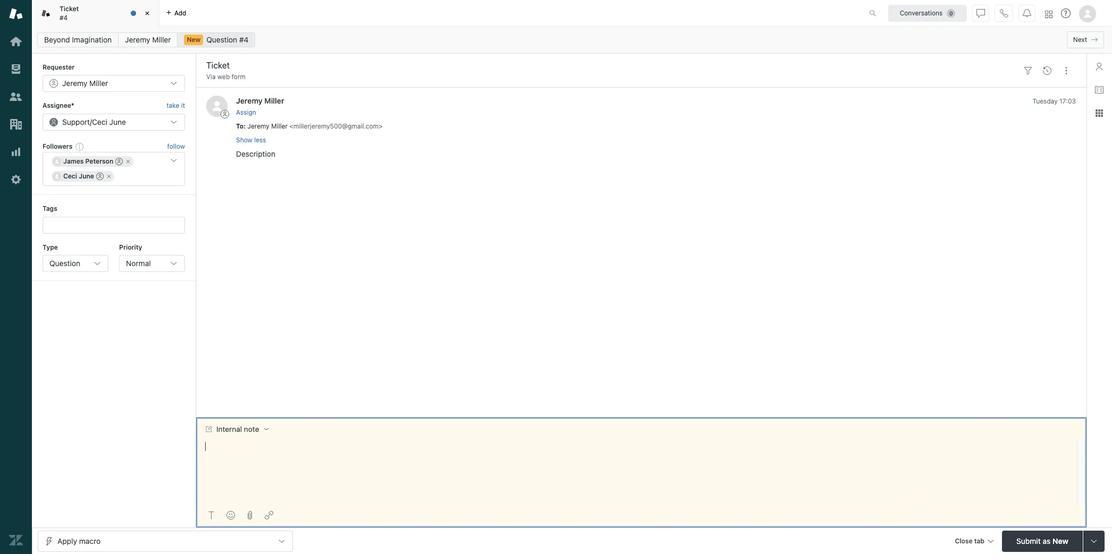 Task type: locate. For each thing, give the bounding box(es) containing it.
conversations
[[900, 9, 943, 17]]

#4 inside "ticket #4"
[[60, 14, 68, 22]]

priority
[[119, 243, 142, 251]]

assignee* element
[[43, 114, 185, 131]]

next button
[[1067, 31, 1105, 48]]

miller inside secondary element
[[152, 35, 171, 44]]

jeremy up assign
[[236, 96, 263, 106]]

1 vertical spatial #4
[[239, 35, 249, 44]]

question
[[206, 35, 237, 44], [49, 259, 80, 268]]

0 horizontal spatial june
[[79, 172, 94, 180]]

1 horizontal spatial remove image
[[125, 159, 132, 165]]

1 vertical spatial june
[[79, 172, 94, 180]]

knowledge image
[[1096, 86, 1104, 94]]

james.peterson1902@gmail.com image
[[53, 158, 61, 166]]

less
[[254, 136, 266, 144]]

jeremy miller inside jeremy miller link
[[125, 35, 171, 44]]

0 vertical spatial #4
[[60, 14, 68, 22]]

<millerjeremy500@gmail.com>
[[290, 122, 383, 130]]

1 horizontal spatial jeremy miller
[[125, 35, 171, 44]]

remove image
[[125, 159, 132, 165], [106, 173, 112, 180]]

1 horizontal spatial jeremy miller link
[[236, 96, 284, 106]]

1 horizontal spatial #4
[[239, 35, 249, 44]]

tab
[[32, 0, 160, 27]]

0 vertical spatial question
[[206, 35, 237, 44]]

admin image
[[9, 173, 23, 187]]

#4
[[60, 14, 68, 22], [239, 35, 249, 44]]

Subject field
[[204, 59, 1017, 72]]

take
[[167, 102, 179, 110]]

1 vertical spatial ceci
[[63, 172, 77, 180]]

jeremy miller
[[125, 35, 171, 44], [62, 79, 108, 88]]

miller up support / ceci june
[[89, 79, 108, 88]]

0 vertical spatial jeremy miller link
[[118, 32, 178, 47]]

beyond imagination link
[[37, 32, 119, 47]]

question inside question popup button
[[49, 259, 80, 268]]

1 vertical spatial question
[[49, 259, 80, 268]]

user is an agent image
[[116, 158, 123, 165], [96, 173, 104, 180]]

question for question
[[49, 259, 80, 268]]

note
[[244, 425, 259, 434]]

followers
[[43, 142, 72, 150]]

jeremy down requester
[[62, 79, 87, 88]]

ticket actions image
[[1063, 66, 1071, 75]]

question #4
[[206, 35, 249, 44]]

imagination
[[72, 35, 112, 44]]

jeremy inside 'requester' element
[[62, 79, 87, 88]]

june right "/"
[[109, 117, 126, 126]]

#4 down ticket
[[60, 14, 68, 22]]

james peterson option
[[52, 156, 134, 167]]

requester
[[43, 63, 75, 71]]

0 horizontal spatial jeremy miller
[[62, 79, 108, 88]]

Internal note composer text field
[[201, 441, 1074, 463]]

remove image inside james peterson option
[[125, 159, 132, 165]]

miller inside 'requester' element
[[89, 79, 108, 88]]

1 vertical spatial jeremy miller
[[62, 79, 108, 88]]

tabs tab list
[[32, 0, 858, 27]]

user is an agent image right peterson
[[116, 158, 123, 165]]

1 vertical spatial remove image
[[106, 173, 112, 180]]

assignee*
[[43, 102, 74, 110]]

jeremy down close image
[[125, 35, 150, 44]]

0 horizontal spatial question
[[49, 259, 80, 268]]

0 vertical spatial user is an agent image
[[116, 158, 123, 165]]

description
[[236, 149, 275, 158]]

submit as new
[[1017, 537, 1069, 546]]

to
[[236, 122, 244, 130]]

Tuesday 17:03 text field
[[1033, 98, 1076, 106]]

via
[[206, 73, 216, 81]]

ceci june
[[63, 172, 94, 180]]

#4 up form
[[239, 35, 249, 44]]

via web form
[[206, 73, 246, 81]]

1 horizontal spatial user is an agent image
[[116, 158, 123, 165]]

jeremy
[[125, 35, 150, 44], [62, 79, 87, 88], [236, 96, 263, 106], [248, 122, 270, 130]]

ceci right support
[[92, 117, 107, 126]]

apply
[[57, 537, 77, 546]]

jeremy miller link
[[118, 32, 178, 47], [236, 96, 284, 106]]

0 vertical spatial jeremy miller
[[125, 35, 171, 44]]

new down add popup button
[[187, 36, 201, 44]]

0 horizontal spatial #4
[[60, 14, 68, 22]]

0 vertical spatial june
[[109, 117, 126, 126]]

remove image right peterson
[[125, 159, 132, 165]]

0 horizontal spatial user is an agent image
[[96, 173, 104, 180]]

hide composer image
[[637, 414, 646, 422]]

0 horizontal spatial jeremy miller link
[[118, 32, 178, 47]]

organizations image
[[9, 118, 23, 131]]

beyond
[[44, 35, 70, 44]]

follow
[[167, 143, 185, 150]]

miller up less
[[265, 96, 284, 106]]

june down james peterson
[[79, 172, 94, 180]]

miller
[[152, 35, 171, 44], [89, 79, 108, 88], [265, 96, 284, 106], [271, 122, 288, 130]]

question inside secondary element
[[206, 35, 237, 44]]

jeremy miller link down close image
[[118, 32, 178, 47]]

close
[[955, 537, 973, 545]]

internal note button
[[196, 418, 277, 441]]

june inside option
[[79, 172, 94, 180]]

add attachment image
[[246, 512, 254, 520]]

requester element
[[43, 75, 185, 92]]

format text image
[[207, 512, 216, 520]]

1 horizontal spatial june
[[109, 117, 126, 126]]

0 horizontal spatial ceci
[[63, 172, 77, 180]]

0 vertical spatial remove image
[[125, 159, 132, 165]]

normal button
[[119, 255, 185, 272]]

jeremy inside jeremy miller assign
[[236, 96, 263, 106]]

new inside secondary element
[[187, 36, 201, 44]]

miller inside jeremy miller assign
[[265, 96, 284, 106]]

user is an agent image down peterson
[[96, 173, 104, 180]]

followers element
[[43, 152, 185, 186]]

ceci
[[92, 117, 107, 126], [63, 172, 77, 180]]

0 vertical spatial new
[[187, 36, 201, 44]]

filter image
[[1024, 66, 1033, 75]]

apps image
[[1096, 109, 1104, 118]]

show less
[[236, 136, 266, 144]]

junececi7@gmail.com image
[[53, 172, 61, 181]]

show less button
[[236, 136, 266, 145]]

new right as
[[1053, 537, 1069, 546]]

get started image
[[9, 35, 23, 48]]

miller down close image
[[152, 35, 171, 44]]

internal
[[216, 425, 242, 434]]

ceci right 'junececi7@gmail.com' image
[[63, 172, 77, 180]]

ticket #4
[[60, 5, 79, 22]]

follow button
[[167, 142, 185, 152]]

jeremy miller link up assign
[[236, 96, 284, 106]]

june
[[109, 117, 126, 126], [79, 172, 94, 180]]

zendesk image
[[9, 534, 23, 548]]

user is an agent image for ceci june
[[96, 173, 104, 180]]

1 vertical spatial user is an agent image
[[96, 173, 104, 180]]

james
[[63, 158, 84, 165]]

0 horizontal spatial new
[[187, 36, 201, 44]]

get help image
[[1062, 9, 1071, 18]]

notifications image
[[1023, 9, 1032, 17]]

views image
[[9, 62, 23, 76]]

question up web
[[206, 35, 237, 44]]

0 vertical spatial ceci
[[92, 117, 107, 126]]

#4 inside secondary element
[[239, 35, 249, 44]]

remove image down peterson
[[106, 173, 112, 180]]

1 vertical spatial new
[[1053, 537, 1069, 546]]

jeremy miller down close image
[[125, 35, 171, 44]]

jeremy miller down requester
[[62, 79, 108, 88]]

0 horizontal spatial remove image
[[106, 173, 112, 180]]

submit
[[1017, 537, 1041, 546]]

close tab button
[[951, 531, 998, 554]]

1 horizontal spatial ceci
[[92, 117, 107, 126]]

new
[[187, 36, 201, 44], [1053, 537, 1069, 546]]

ceci inside assignee* element
[[92, 117, 107, 126]]

add button
[[160, 0, 193, 26]]

take it button
[[167, 101, 185, 112]]

1 horizontal spatial question
[[206, 35, 237, 44]]

/
[[90, 117, 92, 126]]

question down type
[[49, 259, 80, 268]]



Task type: describe. For each thing, give the bounding box(es) containing it.
add link (cmd k) image
[[265, 512, 273, 520]]

remove image for james peterson
[[125, 159, 132, 165]]

secondary element
[[32, 29, 1113, 51]]

assign button
[[236, 108, 256, 117]]

question button
[[43, 255, 108, 272]]

beyond imagination
[[44, 35, 112, 44]]

tuesday 17:03
[[1033, 98, 1076, 106]]

peterson
[[85, 158, 113, 165]]

type
[[43, 243, 58, 251]]

1 horizontal spatial new
[[1053, 537, 1069, 546]]

:
[[244, 122, 246, 130]]

as
[[1043, 537, 1051, 546]]

it
[[181, 102, 185, 110]]

info on adding followers image
[[76, 143, 84, 151]]

next
[[1074, 36, 1088, 44]]

james peterson
[[63, 158, 113, 165]]

jeremy right :
[[248, 122, 270, 130]]

#4 for question #4
[[239, 35, 249, 44]]

ceci june option
[[52, 171, 114, 182]]

take it
[[167, 102, 185, 110]]

jeremy miller assign
[[236, 96, 284, 116]]

displays possible ticket submission types image
[[1090, 537, 1099, 546]]

form
[[232, 73, 246, 81]]

apply macro
[[57, 537, 101, 546]]

avatar image
[[206, 96, 228, 117]]

main element
[[0, 0, 32, 555]]

support
[[62, 117, 90, 126]]

web
[[218, 73, 230, 81]]

17:03
[[1060, 98, 1076, 106]]

show
[[236, 136, 253, 144]]

normal
[[126, 259, 151, 268]]

question for question #4
[[206, 35, 237, 44]]

1 vertical spatial jeremy miller link
[[236, 96, 284, 106]]

user is an agent image for james peterson
[[116, 158, 123, 165]]

june inside assignee* element
[[109, 117, 126, 126]]

button displays agent's chat status as invisible. image
[[977, 9, 985, 17]]

tags
[[43, 205, 57, 213]]

Tags field
[[51, 220, 175, 231]]

add
[[174, 9, 186, 17]]

customer context image
[[1096, 62, 1104, 71]]

close image
[[142, 8, 153, 19]]

jeremy inside secondary element
[[125, 35, 150, 44]]

assign
[[236, 108, 256, 116]]

tab
[[975, 537, 985, 545]]

conversations button
[[889, 5, 967, 22]]

jeremy miller inside 'requester' element
[[62, 79, 108, 88]]

remove image for ceci june
[[106, 173, 112, 180]]

customers image
[[9, 90, 23, 104]]

support / ceci june
[[62, 117, 126, 126]]

tab containing ticket
[[32, 0, 160, 27]]

reporting image
[[9, 145, 23, 159]]

#4 for ticket #4
[[60, 14, 68, 22]]

zendesk support image
[[9, 7, 23, 21]]

zendesk products image
[[1046, 10, 1053, 18]]

to : jeremy miller <millerjeremy500@gmail.com>
[[236, 122, 383, 130]]

insert emojis image
[[227, 512, 235, 520]]

tuesday
[[1033, 98, 1058, 106]]

ticket
[[60, 5, 79, 13]]

ceci inside option
[[63, 172, 77, 180]]

macro
[[79, 537, 101, 546]]

miller down jeremy miller assign
[[271, 122, 288, 130]]

internal note
[[216, 425, 259, 434]]

events image
[[1043, 66, 1052, 75]]

close tab
[[955, 537, 985, 545]]



Task type: vqa. For each thing, say whether or not it's contained in the screenshot.
James
yes



